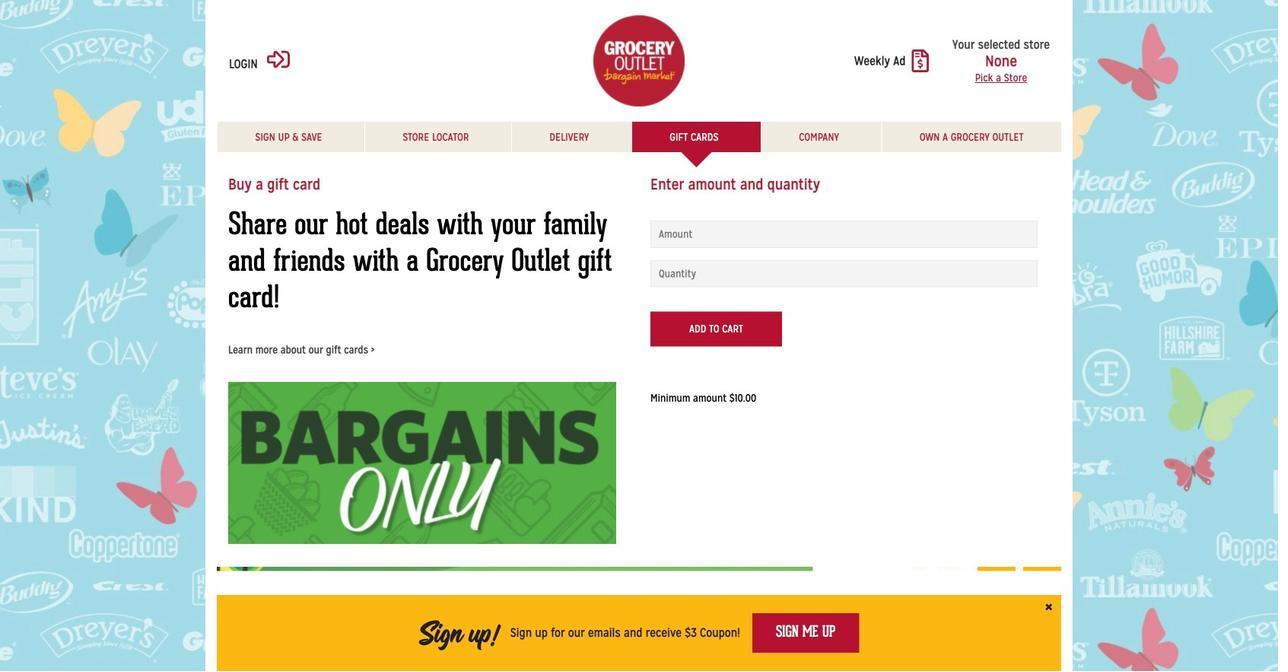 Task type: describe. For each thing, give the bounding box(es) containing it.
bargains only image
[[228, 382, 617, 544]]

grocery outlet image
[[594, 15, 685, 107]]

Amount text field
[[651, 221, 1038, 248]]



Task type: locate. For each thing, give the bounding box(es) containing it.
file invoice dollar image
[[912, 49, 929, 72]]

None submit
[[651, 312, 782, 347]]

navigation
[[217, 122, 1062, 567]]

Quantity text field
[[651, 260, 1038, 287]]

sign in alt image
[[267, 48, 290, 71]]



